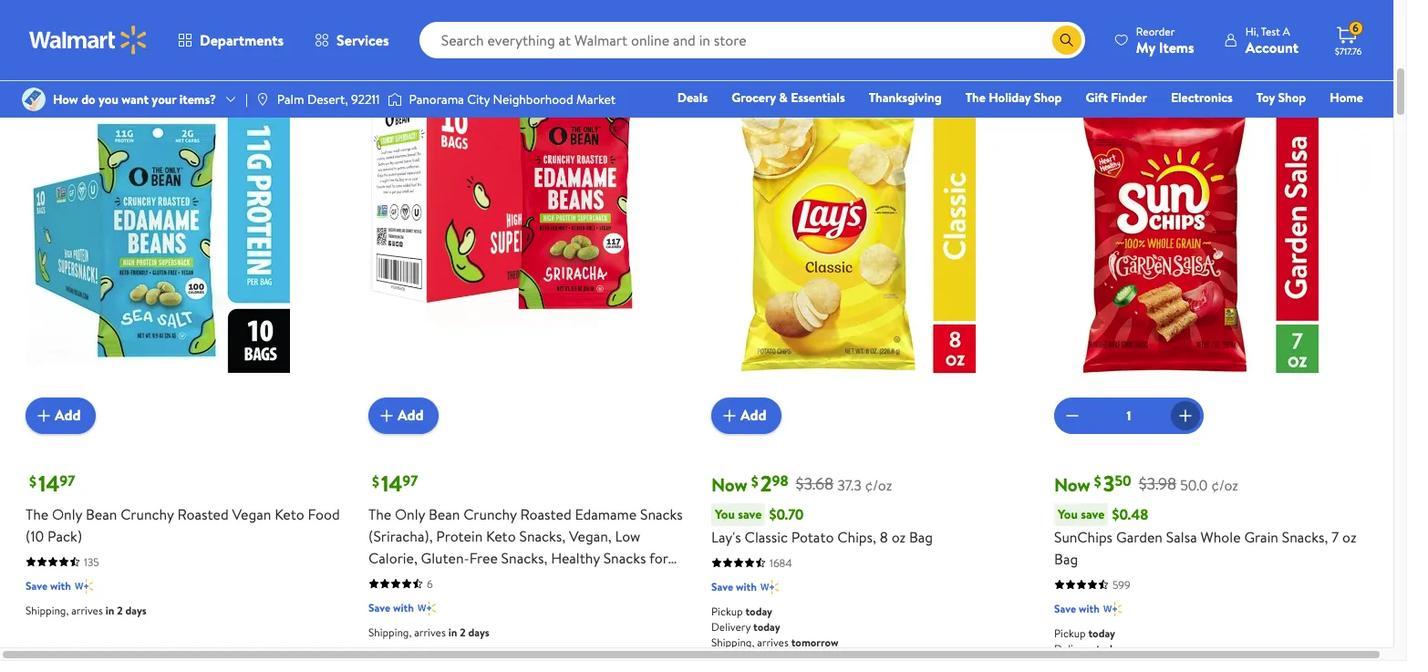 Task type: locate. For each thing, give the bounding box(es) containing it.
1 horizontal spatial add button
[[369, 397, 439, 434]]

keto left food at the bottom
[[275, 504, 305, 524]]

1 horizontal spatial bean
[[429, 504, 460, 524]]

snacks, left 7
[[1283, 527, 1329, 547]]

1 $ from the left
[[29, 472, 36, 492]]

1 horizontal spatial arrives
[[414, 625, 446, 640]]

97 for the only bean crunchy roasted vegan keto food (10 pack)
[[60, 471, 75, 491]]

0 horizontal spatial 97
[[60, 471, 75, 491]]

roasted up vegan,
[[521, 504, 572, 524]]

0 vertical spatial keto
[[275, 504, 305, 524]]

arrives for the only bean crunchy roasted edamame snacks (sriracha), protein keto snacks, vegan, low calorie, gluten-free snacks, healthy snacks for adults and kids, 100 calorie snack pack, 0.9 ounce (pack of 10)
[[414, 625, 446, 640]]

0 horizontal spatial 6
[[427, 576, 433, 592]]

gift finder
[[1086, 89, 1148, 107]]

0 horizontal spatial save
[[738, 505, 762, 523]]

1 bean from the left
[[86, 504, 117, 524]]

pickup inside pickup today delivery today
[[1055, 626, 1086, 641]]

1 horizontal spatial save
[[1082, 505, 1105, 523]]

 image for palm
[[255, 92, 270, 107]]

2 oz from the left
[[1343, 527, 1357, 547]]

2 now from the left
[[1055, 472, 1091, 497]]

roasted
[[177, 504, 229, 524], [521, 504, 572, 524]]

add
[[55, 406, 81, 426], [398, 406, 424, 426], [741, 406, 767, 426]]

protein
[[436, 526, 483, 546]]

1 horizontal spatial shipping,
[[369, 625, 412, 640]]

0 horizontal spatial 14
[[38, 468, 60, 499]]

0 vertical spatial 2
[[761, 468, 772, 499]]

0 horizontal spatial add
[[55, 406, 81, 426]]

2 add button from the left
[[369, 397, 439, 434]]

the up (sriracha),
[[369, 504, 392, 524]]

delivery
[[712, 619, 751, 635], [1055, 641, 1094, 657]]

now for 2
[[712, 472, 748, 497]]

10)
[[470, 592, 488, 612]]

1 horizontal spatial rollback
[[1062, 35, 1102, 51]]

50
[[1115, 471, 1132, 491]]

599
[[1113, 577, 1131, 593]]

1 horizontal spatial ¢/oz
[[1212, 475, 1239, 495]]

snacks
[[641, 504, 683, 524], [604, 548, 647, 568]]

bean up 135
[[86, 504, 117, 524]]

1 vertical spatial pickup
[[1055, 626, 1086, 641]]

1 shop from the left
[[1035, 89, 1063, 107]]

2 $ from the left
[[372, 472, 380, 492]]

items
[[1160, 37, 1195, 57]]

thanksgiving link
[[861, 88, 951, 108]]

deals
[[678, 89, 708, 107]]

rollback for 3
[[1062, 35, 1102, 51]]

0 horizontal spatial rollback
[[719, 35, 759, 51]]

0 vertical spatial shipping, arrives in 2 days
[[26, 603, 147, 618]]

bean up protein
[[429, 504, 460, 524]]

0 horizontal spatial crunchy
[[121, 504, 174, 524]]

2 add to cart image from the left
[[376, 405, 398, 427]]

shipping, arrives in 2 days down 135
[[26, 603, 147, 618]]

save with down 'adults'
[[369, 600, 414, 616]]

only inside the only bean crunchy roasted edamame snacks (sriracha), protein keto snacks, vegan, low calorie, gluten-free snacks, healthy snacks for adults and kids, 100 calorie snack pack, 0.9 ounce (pack of 10)
[[395, 504, 425, 524]]

save with for walmart plus icon below and
[[369, 600, 414, 616]]

now left 3
[[1055, 472, 1091, 497]]

$ 14 97
[[29, 468, 75, 499], [372, 468, 418, 499]]

now inside now $ 2 98 $3.68 37.3 ¢/oz
[[712, 472, 748, 497]]

 image right |
[[255, 92, 270, 107]]

save with for walmart plus icon underneath 599
[[1055, 601, 1100, 616]]

2 ¢/oz from the left
[[1212, 475, 1239, 495]]

$ up (10
[[29, 472, 36, 492]]

rollback up grocery
[[719, 35, 759, 51]]

&
[[780, 89, 788, 107]]

2 crunchy from the left
[[464, 504, 517, 524]]

1 horizontal spatial delivery
[[1055, 641, 1094, 657]]

oz
[[892, 527, 906, 547], [1343, 527, 1357, 547]]

delivery inside pickup today delivery today
[[1055, 641, 1094, 657]]

add button for the only bean crunchy roasted edamame snacks (sriracha), protein keto snacks, vegan, low calorie, gluten-free snacks, healthy snacks for adults and kids, 100 calorie snack pack, 0.9 ounce (pack of 10)
[[369, 397, 439, 434]]

 image left how
[[22, 88, 46, 111]]

bag right "8"
[[910, 527, 934, 547]]

bean
[[86, 504, 117, 524], [429, 504, 460, 524]]

1 save from the left
[[738, 505, 762, 523]]

arrives down 135
[[71, 603, 103, 618]]

keto inside the only bean crunchy roasted edamame snacks (sriracha), protein keto snacks, vegan, low calorie, gluten-free snacks, healthy snacks for adults and kids, 100 calorie snack pack, 0.9 ounce (pack of 10)
[[486, 526, 516, 546]]

0 vertical spatial pickup
[[712, 604, 743, 619]]

roasted inside the only bean crunchy roasted vegan keto food (10 pack)
[[177, 504, 229, 524]]

save down lay's
[[712, 579, 734, 595]]

1 vertical spatial in
[[449, 625, 457, 640]]

the
[[966, 89, 986, 107], [26, 504, 49, 524], [369, 504, 392, 524]]

walmart image
[[29, 26, 148, 55]]

1 vertical spatial snacks
[[604, 548, 647, 568]]

save up pickup today delivery today
[[1055, 601, 1077, 616]]

shipping, down (10
[[26, 603, 69, 618]]

shipping, left tomorrow
[[712, 635, 755, 650]]

save inside you save $0.70 lay's classic potato chips, 8 oz bag
[[738, 505, 762, 523]]

0 horizontal spatial days
[[125, 603, 147, 618]]

1 add button from the left
[[26, 397, 95, 434]]

2 vertical spatial 2
[[460, 625, 466, 640]]

potato
[[792, 527, 834, 547]]

home fashion
[[1088, 89, 1364, 132]]

walmart plus image
[[75, 577, 93, 595], [761, 578, 779, 596], [418, 599, 436, 617], [1104, 600, 1122, 618]]

only up pack)
[[52, 504, 82, 524]]

1 97 from the left
[[60, 471, 75, 491]]

2 only from the left
[[395, 504, 425, 524]]

2
[[761, 468, 772, 499], [117, 603, 123, 618], [460, 625, 466, 640]]

pickup inside "pickup today delivery today shipping, arrives tomorrow"
[[712, 604, 743, 619]]

do
[[81, 90, 96, 109]]

2 97 from the left
[[403, 471, 418, 491]]

1 horizontal spatial 6
[[1354, 20, 1360, 36]]

the for the holiday shop
[[966, 89, 986, 107]]

0 horizontal spatial arrives
[[71, 603, 103, 618]]

0 horizontal spatial roasted
[[177, 504, 229, 524]]

0 horizontal spatial add button
[[26, 397, 95, 434]]

crunchy inside the only bean crunchy roasted vegan keto food (10 pack)
[[121, 504, 174, 524]]

2 shop from the left
[[1279, 89, 1307, 107]]

92211
[[351, 90, 380, 109]]

0 horizontal spatial bag
[[910, 527, 934, 547]]

$ up (sriracha),
[[372, 472, 380, 492]]

1 horizontal spatial crunchy
[[464, 504, 517, 524]]

arrives inside "pickup today delivery today shipping, arrives tomorrow"
[[758, 635, 789, 650]]

0 vertical spatial bag
[[910, 527, 934, 547]]

1 vertical spatial shipping, arrives in 2 days
[[369, 625, 490, 640]]

1 horizontal spatial days
[[469, 625, 490, 640]]

now $ 2 98 $3.68 37.3 ¢/oz
[[712, 468, 893, 499]]

0 horizontal spatial bean
[[86, 504, 117, 524]]

add button
[[26, 397, 95, 434], [369, 397, 439, 434], [712, 397, 782, 434]]

0 horizontal spatial $ 14 97
[[29, 468, 75, 499]]

6 left 'kids,'
[[427, 576, 433, 592]]

$ inside now $ 2 98 $3.68 37.3 ¢/oz
[[752, 472, 759, 492]]

bag down the sunchips
[[1055, 549, 1079, 569]]

the left the holiday
[[966, 89, 986, 107]]

0 horizontal spatial  image
[[22, 88, 46, 111]]

in
[[106, 603, 114, 618], [449, 625, 457, 640]]

bean inside the only bean crunchy roasted edamame snacks (sriracha), protein keto snacks, vegan, low calorie, gluten-free snacks, healthy snacks for adults and kids, 100 calorie snack pack, 0.9 ounce (pack of 10)
[[429, 504, 460, 524]]

with up "pickup today delivery today shipping, arrives tomorrow"
[[736, 579, 757, 595]]

services button
[[299, 18, 405, 62]]

shop right toy
[[1279, 89, 1307, 107]]

shipping, arrives in 2 days for the only bean crunchy roasted edamame snacks (sriracha), protein keto snacks, vegan, low calorie, gluten-free snacks, healthy snacks for adults and kids, 100 calorie snack pack, 0.9 ounce (pack of 10)
[[369, 625, 490, 640]]

account
[[1246, 37, 1299, 57]]

1 horizontal spatial in
[[449, 625, 457, 640]]

garden
[[1117, 527, 1163, 547]]

save with down (10
[[26, 578, 71, 594]]

1 horizontal spatial 97
[[403, 471, 418, 491]]

rollback up gift
[[1062, 35, 1102, 51]]

oz right 7
[[1343, 527, 1357, 547]]

1 horizontal spatial add
[[398, 406, 424, 426]]

now
[[712, 472, 748, 497], [1055, 472, 1091, 497]]

snacks, up healthy
[[520, 526, 566, 546]]

roasted left vegan
[[177, 504, 229, 524]]

1 only from the left
[[52, 504, 82, 524]]

1 horizontal spatial oz
[[1343, 527, 1357, 547]]

$ 14 97 up pack)
[[29, 468, 75, 499]]

1 horizontal spatial 2
[[460, 625, 466, 640]]

1 you from the left
[[715, 505, 735, 523]]

0 horizontal spatial in
[[106, 603, 114, 618]]

$ 14 97 up (sriracha),
[[372, 468, 418, 499]]

1 ¢/oz from the left
[[866, 475, 893, 495]]

0 horizontal spatial shipping, arrives in 2 days
[[26, 603, 147, 618]]

lay's classic potato chips, 8 oz bag image
[[712, 62, 976, 419]]

¢/oz inside now $ 3 50 $3.98 50.0 ¢/oz
[[1212, 475, 1239, 495]]

with
[[50, 578, 71, 594], [736, 579, 757, 595], [393, 600, 414, 616], [1079, 601, 1100, 616]]

1 horizontal spatial you
[[1058, 505, 1078, 523]]

1 horizontal spatial the
[[369, 504, 392, 524]]

1 $ 14 97 from the left
[[29, 468, 75, 499]]

4 $ from the left
[[1095, 472, 1102, 492]]

shipping, inside "pickup today delivery today shipping, arrives tomorrow"
[[712, 635, 755, 650]]

save down 'adults'
[[369, 600, 391, 616]]

1 rollback from the left
[[719, 35, 759, 51]]

oz right "8"
[[892, 527, 906, 547]]

0 horizontal spatial shipping,
[[26, 603, 69, 618]]

6 for 6 $717.76
[[1354, 20, 1360, 36]]

1 horizontal spatial only
[[395, 504, 425, 524]]

0 horizontal spatial delivery
[[712, 619, 751, 635]]

 image
[[387, 90, 402, 109]]

6 inside 6 $717.76
[[1354, 20, 1360, 36]]

2 horizontal spatial shipping,
[[712, 635, 755, 650]]

0 horizontal spatial shop
[[1035, 89, 1063, 107]]

shipping, for the only bean crunchy roasted vegan keto food (10 pack)
[[26, 603, 69, 618]]

add to cart image
[[33, 405, 55, 427], [376, 405, 398, 427]]

bean inside the only bean crunchy roasted vegan keto food (10 pack)
[[86, 504, 117, 524]]

fashion link
[[1080, 113, 1139, 133]]

purchased
[[95, 9, 160, 29]]

you up the sunchips
[[1058, 505, 1078, 523]]

shop inside toy shop link
[[1279, 89, 1307, 107]]

0 horizontal spatial the
[[26, 504, 49, 524]]

1 vertical spatial delivery
[[1055, 641, 1094, 657]]

grocery
[[732, 89, 777, 107]]

roasted for vegan
[[177, 504, 229, 524]]

2 for the only bean crunchy roasted vegan keto food (10 pack)
[[117, 603, 123, 618]]

with left (pack
[[393, 600, 414, 616]]

14 up (10
[[38, 468, 60, 499]]

save with for walmart plus icon underneath 135
[[26, 578, 71, 594]]

1 horizontal spatial shop
[[1279, 89, 1307, 107]]

oz inside you save $0.70 lay's classic potato chips, 8 oz bag
[[892, 527, 906, 547]]

bag
[[910, 527, 934, 547], [1055, 549, 1079, 569]]

$
[[29, 472, 36, 492], [372, 472, 380, 492], [752, 472, 759, 492], [1095, 472, 1102, 492]]

1 add to cart image from the left
[[33, 405, 55, 427]]

vegan
[[232, 504, 271, 524]]

14 up (sriracha),
[[381, 468, 403, 499]]

1 horizontal spatial now
[[1055, 472, 1091, 497]]

0 horizontal spatial only
[[52, 504, 82, 524]]

snacks down low
[[604, 548, 647, 568]]

arrives left tomorrow
[[758, 635, 789, 650]]

add button for the only bean crunchy roasted vegan keto food (10 pack)
[[26, 397, 95, 434]]

crunchy
[[121, 504, 174, 524], [464, 504, 517, 524]]

$ inside now $ 3 50 $3.98 50.0 ¢/oz
[[1095, 472, 1102, 492]]

1 vertical spatial days
[[469, 625, 490, 640]]

$ left 3
[[1095, 472, 1102, 492]]

1 horizontal spatial $ 14 97
[[372, 468, 418, 499]]

with down pack)
[[50, 578, 71, 594]]

0 vertical spatial days
[[125, 603, 147, 618]]

2 rollback from the left
[[1062, 35, 1102, 51]]

0 horizontal spatial ¢/oz
[[866, 475, 893, 495]]

you for 2
[[715, 505, 735, 523]]

the inside the only bean crunchy roasted edamame snacks (sriracha), protein keto snacks, vegan, low calorie, gluten-free snacks, healthy snacks for adults and kids, 100 calorie snack pack, 0.9 ounce (pack of 10)
[[369, 504, 392, 524]]

in for pack)
[[106, 603, 114, 618]]

1 vertical spatial bag
[[1055, 549, 1079, 569]]

market
[[577, 90, 616, 109]]

delivery inside "pickup today delivery today shipping, arrives tomorrow"
[[712, 619, 751, 635]]

1 add from the left
[[55, 406, 81, 426]]

0 horizontal spatial add to cart image
[[33, 405, 55, 427]]

2 horizontal spatial add button
[[712, 397, 782, 434]]

walmart+ link
[[1302, 113, 1372, 133]]

roasted inside the only bean crunchy roasted edamame snacks (sriracha), protein keto snacks, vegan, low calorie, gluten-free snacks, healthy snacks for adults and kids, 100 calorie snack pack, 0.9 ounce (pack of 10)
[[521, 504, 572, 524]]

1 horizontal spatial keto
[[486, 526, 516, 546]]

1 horizontal spatial add to cart image
[[376, 405, 398, 427]]

electronics
[[1172, 89, 1234, 107]]

2 horizontal spatial the
[[966, 89, 986, 107]]

2 add from the left
[[398, 406, 424, 426]]

keto up free
[[486, 526, 516, 546]]

0 vertical spatial in
[[106, 603, 114, 618]]

97
[[60, 471, 75, 491], [403, 471, 418, 491]]

2 roasted from the left
[[521, 504, 572, 524]]

save up the sunchips
[[1082, 505, 1105, 523]]

want
[[122, 90, 149, 109]]

0 horizontal spatial keto
[[275, 504, 305, 524]]

1 14 from the left
[[38, 468, 60, 499]]

2 you from the left
[[1058, 505, 1078, 523]]

¢/oz right "37.3"
[[866, 475, 893, 495]]

(10
[[26, 526, 44, 546]]

Walmart Site-Wide search field
[[419, 22, 1086, 58]]

1 now from the left
[[712, 472, 748, 497]]

1 roasted from the left
[[177, 504, 229, 524]]

shipping, down ounce on the left bottom of page
[[369, 625, 412, 640]]

1 horizontal spatial roasted
[[521, 504, 572, 524]]

save with down lay's
[[712, 579, 757, 595]]

0 horizontal spatial now
[[712, 472, 748, 497]]

save inside you save $0.48 sunchips garden salsa whole grain snacks, 7 oz bag
[[1082, 505, 1105, 523]]

only up (sriracha),
[[395, 504, 425, 524]]

1 horizontal spatial bag
[[1055, 549, 1079, 569]]

panorama
[[409, 90, 464, 109]]

save
[[738, 505, 762, 523], [1082, 505, 1105, 523]]

2 horizontal spatial 2
[[761, 468, 772, 499]]

you inside you save $0.48 sunchips garden salsa whole grain snacks, 7 oz bag
[[1058, 505, 1078, 523]]

1 crunchy from the left
[[121, 504, 174, 524]]

you for 3
[[1058, 505, 1078, 523]]

3 $ from the left
[[752, 472, 759, 492]]

1 horizontal spatial pickup
[[1055, 626, 1086, 641]]

fashion
[[1088, 114, 1130, 132]]

1 oz from the left
[[892, 527, 906, 547]]

$ left "98"
[[752, 472, 759, 492]]

1 vertical spatial 6
[[427, 576, 433, 592]]

3 add button from the left
[[712, 397, 782, 434]]

97 for the only bean crunchy roasted edamame snacks (sriracha), protein keto snacks, vegan, low calorie, gluten-free snacks, healthy snacks for adults and kids, 100 calorie snack pack, 0.9 ounce (pack of 10)
[[403, 471, 418, 491]]

add to cart image for the only bean crunchy roasted vegan keto food (10 pack)
[[33, 405, 55, 427]]

now left "98"
[[712, 472, 748, 497]]

arrives
[[71, 603, 103, 618], [414, 625, 446, 640], [758, 635, 789, 650]]

edamame
[[575, 504, 637, 524]]

departments
[[200, 30, 284, 50]]

50.0
[[1181, 475, 1209, 495]]

0 vertical spatial snacks
[[641, 504, 683, 524]]

save
[[26, 578, 47, 594], [712, 579, 734, 595], [369, 600, 391, 616], [1055, 601, 1077, 616]]

delivery for pickup today delivery today shipping, arrives tomorrow
[[712, 619, 751, 635]]

only inside the only bean crunchy roasted vegan keto food (10 pack)
[[52, 504, 82, 524]]

shipping, arrives in 2 days down (pack
[[369, 625, 490, 640]]

6 for 6
[[427, 576, 433, 592]]

0 vertical spatial delivery
[[712, 619, 751, 635]]

1 vertical spatial keto
[[486, 526, 516, 546]]

rollback for 2
[[719, 35, 759, 51]]

 image
[[22, 88, 46, 111], [255, 92, 270, 107]]

grocery & essentials
[[732, 89, 846, 107]]

0 horizontal spatial you
[[715, 505, 735, 523]]

0 vertical spatial 6
[[1354, 20, 1360, 36]]

the only bean crunchy roasted edamame snacks (sriracha), protein keto snacks, vegan, low calorie, gluten-free snacks, healthy snacks for adults and kids, 100 calorie snack pack, 0.9 ounce (pack of 10) image
[[369, 62, 633, 326]]

crunchy inside the only bean crunchy roasted edamame snacks (sriracha), protein keto snacks, vegan, low calorie, gluten-free snacks, healthy snacks for adults and kids, 100 calorie snack pack, 0.9 ounce (pack of 10)
[[464, 504, 517, 524]]

2 bean from the left
[[429, 504, 460, 524]]

days
[[125, 603, 147, 618], [469, 625, 490, 640]]

price when purchased online
[[22, 9, 202, 29]]

1 horizontal spatial shipping, arrives in 2 days
[[369, 625, 490, 640]]

2 save from the left
[[1082, 505, 1105, 523]]

increase quantity sunchips garden salsa whole grain snacks, 7 oz bag, current quantity 1 image
[[1175, 405, 1197, 427]]

shop
[[1035, 89, 1063, 107], [1279, 89, 1307, 107]]

with up pickup today delivery today
[[1079, 601, 1100, 616]]

2 horizontal spatial add
[[741, 406, 767, 426]]

arrives down (pack
[[414, 625, 446, 640]]

2 14 from the left
[[381, 468, 403, 499]]

only
[[52, 504, 82, 524], [395, 504, 425, 524]]

walmart+
[[1310, 114, 1364, 132]]

6 up $717.76
[[1354, 20, 1360, 36]]

add to cart image
[[719, 405, 741, 427]]

gift
[[1086, 89, 1109, 107]]

test
[[1262, 23, 1281, 39]]

1 horizontal spatial 14
[[381, 468, 403, 499]]

the up (10
[[26, 504, 49, 524]]

you up lay's
[[715, 505, 735, 523]]

¢/oz inside now $ 2 98 $3.68 37.3 ¢/oz
[[866, 475, 893, 495]]

$0.48
[[1113, 505, 1149, 525]]

97 up (sriracha),
[[403, 471, 418, 491]]

97 up pack)
[[60, 471, 75, 491]]

1 horizontal spatial  image
[[255, 92, 270, 107]]

sunchips garden salsa whole grain snacks, 7 oz bag image
[[1055, 62, 1319, 419]]

3
[[1104, 468, 1115, 499]]

toy shop link
[[1249, 88, 1315, 108]]

pickup
[[712, 604, 743, 619], [1055, 626, 1086, 641]]

snacks,
[[520, 526, 566, 546], [1283, 527, 1329, 547], [502, 548, 548, 568]]

save with up pickup today delivery today
[[1055, 601, 1100, 616]]

the inside the only bean crunchy roasted vegan keto food (10 pack)
[[26, 504, 49, 524]]

pack)
[[48, 526, 82, 546]]

low
[[615, 526, 641, 546]]

0 horizontal spatial oz
[[892, 527, 906, 547]]

save down (10
[[26, 578, 47, 594]]

now inside now $ 3 50 $3.98 50.0 ¢/oz
[[1055, 472, 1091, 497]]

2 $ 14 97 from the left
[[372, 468, 418, 499]]

city
[[467, 90, 490, 109]]

save up classic
[[738, 505, 762, 523]]

registry
[[1154, 114, 1201, 132]]

1 vertical spatial 2
[[117, 603, 123, 618]]

now for 3
[[1055, 472, 1091, 497]]

0 horizontal spatial pickup
[[712, 604, 743, 619]]

14 for the only bean crunchy roasted vegan keto food (10 pack)
[[38, 468, 60, 499]]

bean for pack)
[[86, 504, 117, 524]]

¢/oz right 50.0
[[1212, 475, 1239, 495]]

save for walmart plus icon underneath 1684
[[712, 579, 734, 595]]

0 horizontal spatial 2
[[117, 603, 123, 618]]

2 horizontal spatial arrives
[[758, 635, 789, 650]]

you inside you save $0.70 lay's classic potato chips, 8 oz bag
[[715, 505, 735, 523]]

snacks up low
[[641, 504, 683, 524]]

delivery for pickup today delivery today
[[1055, 641, 1094, 657]]

salsa
[[1167, 527, 1198, 547]]

shop right the holiday
[[1035, 89, 1063, 107]]



Task type: vqa. For each thing, say whether or not it's contained in the screenshot.
Keto's Bean
yes



Task type: describe. For each thing, give the bounding box(es) containing it.
hi, test a account
[[1246, 23, 1299, 57]]

neighborhood
[[493, 90, 574, 109]]

shipping, for the only bean crunchy roasted edamame snacks (sriracha), protein keto snacks, vegan, low calorie, gluten-free snacks, healthy snacks for adults and kids, 100 calorie snack pack, 0.9 ounce (pack of 10)
[[369, 625, 412, 640]]

3 add from the left
[[741, 406, 767, 426]]

panorama city neighborhood market
[[409, 90, 616, 109]]

add to favorites list, lay's classic potato chips, 8 oz bag image
[[947, 69, 969, 92]]

classic
[[745, 527, 788, 547]]

$3.68
[[796, 473, 834, 496]]

snacks, up the calorie
[[502, 548, 548, 568]]

2 for the only bean crunchy roasted edamame snacks (sriracha), protein keto snacks, vegan, low calorie, gluten-free snacks, healthy snacks for adults and kids, 100 calorie snack pack, 0.9 ounce (pack of 10)
[[460, 625, 466, 640]]

online
[[163, 9, 202, 29]]

pickup today delivery today
[[1055, 626, 1124, 657]]

palm
[[277, 90, 304, 109]]

gift finder link
[[1078, 88, 1156, 108]]

essentials
[[791, 89, 846, 107]]

walmart plus image down 135
[[75, 577, 93, 595]]

 image for how
[[22, 88, 46, 111]]

the holiday shop
[[966, 89, 1063, 107]]

roasted for edamame
[[521, 504, 572, 524]]

the holiday shop link
[[958, 88, 1071, 108]]

add to favorites list, the only bean crunchy roasted vegan keto food (10 pack) image
[[261, 69, 283, 92]]

items?
[[179, 90, 216, 109]]

$717.76
[[1336, 45, 1363, 57]]

now $ 3 50 $3.98 50.0 ¢/oz
[[1055, 468, 1239, 499]]

reorder my items
[[1137, 23, 1195, 57]]

days for keto
[[469, 625, 490, 640]]

reorder
[[1137, 23, 1176, 39]]

crunchy for keto
[[464, 504, 517, 524]]

snack
[[547, 570, 583, 590]]

lay's
[[712, 527, 742, 547]]

save for 2
[[738, 505, 762, 523]]

the for the only bean crunchy roasted edamame snacks (sriracha), protein keto snacks, vegan, low calorie, gluten-free snacks, healthy snacks for adults and kids, 100 calorie snack pack, 0.9 ounce (pack of 10)
[[369, 504, 392, 524]]

the only bean crunchy roasted vegan keto food (10 pack)
[[26, 504, 340, 546]]

you save $0.48 sunchips garden salsa whole grain snacks, 7 oz bag
[[1055, 505, 1357, 569]]

grocery & essentials link
[[724, 88, 854, 108]]

deals link
[[670, 88, 717, 108]]

calorie
[[498, 570, 543, 590]]

toy shop
[[1257, 89, 1307, 107]]

7
[[1333, 527, 1340, 547]]

of
[[453, 592, 466, 612]]

you
[[99, 90, 119, 109]]

home
[[1331, 89, 1364, 107]]

departments button
[[162, 18, 299, 62]]

pickup for pickup today delivery today
[[1055, 626, 1086, 641]]

one debit
[[1224, 114, 1286, 132]]

debit
[[1255, 114, 1286, 132]]

save for walmart plus icon below and
[[369, 600, 391, 616]]

registry link
[[1146, 113, 1209, 133]]

save for walmart plus icon underneath 135
[[26, 578, 47, 594]]

arrives for the only bean crunchy roasted vegan keto food (10 pack)
[[71, 603, 103, 618]]

the only bean crunchy roasted edamame snacks (sriracha), protein keto snacks, vegan, low calorie, gluten-free snacks, healthy snacks for adults and kids, 100 calorie snack pack, 0.9 ounce (pack of 10)
[[369, 504, 683, 612]]

add for the only bean crunchy roasted edamame snacks (sriracha), protein keto snacks, vegan, low calorie, gluten-free snacks, healthy snacks for adults and kids, 100 calorie snack pack, 0.9 ounce (pack of 10)
[[398, 406, 424, 426]]

|
[[245, 90, 248, 109]]

14 for the only bean crunchy roasted edamame snacks (sriracha), protein keto snacks, vegan, low calorie, gluten-free snacks, healthy snacks for adults and kids, 100 calorie snack pack, 0.9 ounce (pack of 10)
[[381, 468, 403, 499]]

bag inside you save $0.48 sunchips garden salsa whole grain snacks, 7 oz bag
[[1055, 549, 1079, 569]]

$ 14 97 for the only bean crunchy roasted edamame snacks (sriracha), protein keto snacks, vegan, low calorie, gluten-free snacks, healthy snacks for adults and kids, 100 calorie snack pack, 0.9 ounce (pack of 10)
[[372, 468, 418, 499]]

135
[[84, 554, 99, 570]]

save for 3
[[1082, 505, 1105, 523]]

one debit link
[[1216, 113, 1294, 133]]

hi,
[[1246, 23, 1260, 39]]

gluten-
[[421, 548, 470, 568]]

add for the only bean crunchy roasted vegan keto food (10 pack)
[[55, 406, 81, 426]]

walmart plus image down 1684
[[761, 578, 779, 596]]

98
[[772, 471, 789, 491]]

walmart plus image down 599
[[1104, 600, 1122, 618]]

electronics link
[[1163, 88, 1242, 108]]

bag inside you save $0.70 lay's classic potato chips, 8 oz bag
[[910, 527, 934, 547]]

only for (10
[[52, 504, 82, 524]]

how do you want your items?
[[53, 90, 216, 109]]

Search search field
[[419, 22, 1086, 58]]

snacks, inside you save $0.48 sunchips garden salsa whole grain snacks, 7 oz bag
[[1283, 527, 1329, 547]]

crunchy for pack)
[[121, 504, 174, 524]]

your
[[152, 90, 176, 109]]

keto inside the only bean crunchy roasted vegan keto food (10 pack)
[[275, 504, 305, 524]]

walmart plus image down and
[[418, 599, 436, 617]]

(sriracha),
[[369, 526, 433, 546]]

chips,
[[838, 527, 877, 547]]

services
[[337, 30, 389, 50]]

when
[[58, 9, 91, 29]]

desert,
[[307, 90, 348, 109]]

add to cart image for the only bean crunchy roasted edamame snacks (sriracha), protein keto snacks, vegan, low calorie, gluten-free snacks, healthy snacks for adults and kids, 100 calorie snack pack, 0.9 ounce (pack of 10)
[[376, 405, 398, 427]]

¢/oz for 2
[[866, 475, 893, 495]]

a
[[1284, 23, 1291, 39]]

$0.70
[[770, 505, 804, 525]]

$ 14 97 for the only bean crunchy roasted vegan keto food (10 pack)
[[29, 468, 75, 499]]

sunchips
[[1055, 527, 1113, 547]]

decrease quantity sunchips garden salsa whole grain snacks, 7 oz bag, current quantity 1 image
[[1062, 405, 1084, 427]]

pickup for pickup today delivery today shipping, arrives tomorrow
[[712, 604, 743, 619]]

you save $0.70 lay's classic potato chips, 8 oz bag
[[712, 505, 934, 547]]

the for the only bean crunchy roasted vegan keto food (10 pack)
[[26, 504, 49, 524]]

in for keto
[[449, 625, 457, 640]]

and
[[412, 570, 435, 590]]

days for pack)
[[125, 603, 147, 618]]

save for walmart plus icon underneath 599
[[1055, 601, 1077, 616]]

kids,
[[439, 570, 468, 590]]

thanksgiving
[[869, 89, 942, 107]]

(pack
[[415, 592, 449, 612]]

calorie,
[[369, 548, 418, 568]]

grain
[[1245, 527, 1279, 547]]

shop inside the holiday shop link
[[1035, 89, 1063, 107]]

price
[[22, 9, 54, 29]]

oz inside you save $0.48 sunchips garden salsa whole grain snacks, 7 oz bag
[[1343, 527, 1357, 547]]

1
[[1127, 407, 1132, 425]]

how
[[53, 90, 78, 109]]

add to favorites list, sunchips garden salsa whole grain snacks, 7 oz bag image
[[1290, 69, 1312, 92]]

1684
[[770, 555, 793, 571]]

shipping, arrives in 2 days for the only bean crunchy roasted vegan keto food (10 pack)
[[26, 603, 147, 618]]

the only bean crunchy roasted vegan keto food (10 pack) image
[[26, 62, 290, 419]]

vegan,
[[569, 526, 612, 546]]

only for protein
[[395, 504, 425, 524]]

bean for keto
[[429, 504, 460, 524]]

palm desert, 92211
[[277, 90, 380, 109]]

food
[[308, 504, 340, 524]]

finder
[[1112, 89, 1148, 107]]

save with for walmart plus icon underneath 1684
[[712, 579, 757, 595]]

my
[[1137, 37, 1156, 57]]

home link
[[1322, 88, 1372, 108]]

add to favorites list, the only bean crunchy roasted edamame snacks (sriracha), protein keto snacks, vegan, low calorie, gluten-free snacks, healthy snacks for adults and kids, 100 calorie snack pack, 0.9 ounce (pack of 10) image
[[604, 69, 626, 92]]

¢/oz for 3
[[1212, 475, 1239, 495]]

search icon image
[[1060, 33, 1075, 47]]

100
[[472, 570, 494, 590]]

6 $717.76
[[1336, 20, 1363, 57]]



